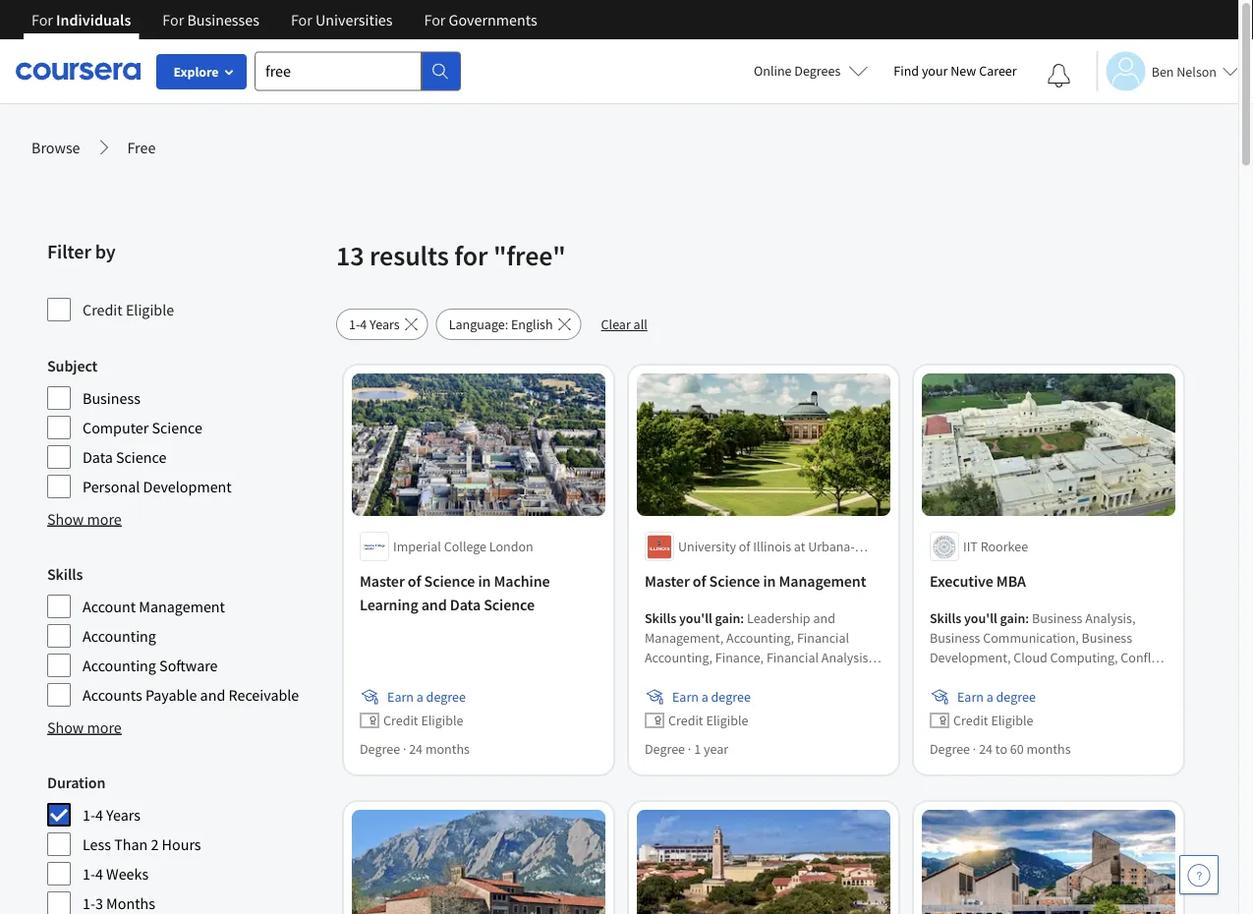 Task type: locate. For each thing, give the bounding box(es) containing it.
3 degree from the left
[[996, 688, 1036, 706]]

1 horizontal spatial management
[[779, 571, 866, 591]]

for left governments
[[424, 10, 446, 29]]

1-4 years down '13'
[[349, 315, 400, 333]]

degree up degree · 24 months at the bottom left of the page
[[426, 688, 466, 706]]

credit eligible up the degree · 24 to 60 months
[[953, 712, 1034, 729]]

0 horizontal spatial you'll
[[679, 609, 712, 627]]

1 more from the top
[[87, 509, 122, 529]]

1 you'll from the left
[[679, 609, 712, 627]]

years up than
[[106, 805, 141, 825]]

data science
[[83, 447, 166, 467]]

and
[[421, 595, 447, 614], [200, 685, 225, 705]]

credit eligible for degree · 1 year
[[668, 712, 748, 729]]

and down software
[[200, 685, 225, 705]]

2 accounting from the top
[[83, 656, 156, 675]]

degree up 60 at the bottom right of page
[[996, 688, 1036, 706]]

clear all button
[[589, 309, 659, 340]]

banner navigation
[[16, 0, 553, 54]]

60
[[1010, 740, 1024, 758]]

master of science in machine learning and data science
[[360, 571, 550, 614]]

show more button
[[47, 507, 122, 531], [47, 716, 122, 739]]

0 vertical spatial accounting
[[83, 626, 156, 646]]

0 horizontal spatial degree
[[360, 740, 400, 758]]

2 horizontal spatial skills
[[930, 609, 961, 627]]

years down results
[[370, 315, 400, 333]]

3 a from the left
[[987, 688, 993, 706]]

eligible up degree · 24 months at the bottom left of the page
[[421, 712, 463, 729]]

accounting for accounting software
[[83, 656, 156, 675]]

show more
[[47, 509, 122, 529], [47, 717, 122, 737]]

of for champaign
[[739, 538, 750, 555]]

governments
[[449, 10, 537, 29]]

2 earn a degree from the left
[[672, 688, 751, 706]]

2 horizontal spatial earn a degree
[[957, 688, 1036, 706]]

1 horizontal spatial 1-4 years
[[349, 315, 400, 333]]

master of science in management
[[645, 571, 866, 591]]

skills you'll gain : down the champaign
[[645, 609, 747, 627]]

0 horizontal spatial management
[[139, 597, 225, 616]]

to
[[996, 740, 1007, 758]]

2 for from the left
[[162, 10, 184, 29]]

1 vertical spatial management
[[139, 597, 225, 616]]

show for personal
[[47, 509, 84, 529]]

0 vertical spatial management
[[779, 571, 866, 591]]

2 more from the top
[[87, 717, 122, 737]]

1 horizontal spatial ·
[[688, 740, 691, 758]]

a
[[416, 688, 423, 706], [702, 688, 708, 706], [987, 688, 993, 706]]

0 horizontal spatial 1-4 years
[[83, 805, 141, 825]]

1 show more from the top
[[47, 509, 122, 529]]

executive mba link
[[930, 569, 1168, 593]]

0 horizontal spatial earn
[[387, 688, 414, 706]]

1 horizontal spatial master
[[645, 571, 690, 591]]

data inside master of science in machine learning and data science
[[450, 595, 481, 614]]

you'll down executive mba
[[964, 609, 997, 627]]

credit eligible up degree · 24 months at the bottom left of the page
[[383, 712, 463, 729]]

of left illinois
[[739, 538, 750, 555]]

1 horizontal spatial :
[[1025, 609, 1029, 627]]

earn a degree up 'year'
[[672, 688, 751, 706]]

1 24 from the left
[[409, 740, 423, 758]]

credit
[[83, 300, 123, 319], [383, 712, 418, 729], [668, 712, 703, 729], [953, 712, 988, 729]]

1 vertical spatial show more
[[47, 717, 122, 737]]

1 horizontal spatial skills
[[645, 609, 676, 627]]

of inside university of illinois at urbana- champaign
[[739, 538, 750, 555]]

receivable
[[229, 685, 299, 705]]

degree up 'year'
[[711, 688, 751, 706]]

3 degree from the left
[[930, 740, 970, 758]]

0 vertical spatial show more
[[47, 509, 122, 529]]

you'll for executive
[[964, 609, 997, 627]]

1 horizontal spatial of
[[693, 571, 706, 591]]

learning
[[360, 595, 418, 614]]

credit for degree · 1 year
[[668, 712, 703, 729]]

show down personal
[[47, 509, 84, 529]]

1-4 years
[[349, 315, 400, 333], [83, 805, 141, 825]]

of inside master of science in machine learning and data science
[[408, 571, 421, 591]]

science
[[152, 418, 202, 437], [116, 447, 166, 467], [424, 571, 475, 591], [709, 571, 760, 591], [484, 595, 535, 614]]

earn up degree · 1 year
[[672, 688, 699, 706]]

4 up "less"
[[95, 805, 103, 825]]

show up duration
[[47, 717, 84, 737]]

: down master of science in management
[[740, 609, 744, 627]]

2 show from the top
[[47, 717, 84, 737]]

show
[[47, 509, 84, 529], [47, 717, 84, 737]]

0 horizontal spatial data
[[83, 447, 113, 467]]

eligible up business
[[126, 300, 174, 319]]

2 horizontal spatial degree
[[930, 740, 970, 758]]

show for accounts
[[47, 717, 84, 737]]

months
[[425, 740, 470, 758], [1027, 740, 1071, 758]]

1 for from the left
[[31, 10, 53, 29]]

2 horizontal spatial of
[[739, 538, 750, 555]]

1-4 years inside "button"
[[349, 315, 400, 333]]

skills you'll gain : down executive mba
[[930, 609, 1032, 627]]

0 horizontal spatial :
[[740, 609, 744, 627]]

of down university
[[693, 571, 706, 591]]

1 vertical spatial show
[[47, 717, 84, 737]]

1 horizontal spatial skills you'll gain :
[[930, 609, 1032, 627]]

:
[[740, 609, 744, 627], [1025, 609, 1029, 627]]

accounts payable and receivable
[[83, 685, 299, 705]]

eligible up 60 at the bottom right of page
[[991, 712, 1034, 729]]

1 vertical spatial show more button
[[47, 716, 122, 739]]

iit roorkee
[[963, 538, 1028, 555]]

gain down mba
[[1000, 609, 1025, 627]]

1 show from the top
[[47, 509, 84, 529]]

computer science
[[83, 418, 202, 437]]

0 horizontal spatial a
[[416, 688, 423, 706]]

1 horizontal spatial gain
[[1000, 609, 1025, 627]]

businesses
[[187, 10, 259, 29]]

: down mba
[[1025, 609, 1029, 627]]

2 horizontal spatial a
[[987, 688, 993, 706]]

explore
[[173, 63, 219, 81]]

earn up degree · 24 months at the bottom left of the page
[[387, 688, 414, 706]]

2 : from the left
[[1025, 609, 1029, 627]]

a up degree · 24 months at the bottom left of the page
[[416, 688, 423, 706]]

earn a degree up the degree · 24 to 60 months
[[957, 688, 1036, 706]]

1 vertical spatial more
[[87, 717, 122, 737]]

1 horizontal spatial earn a degree
[[672, 688, 751, 706]]

earn a degree up degree · 24 months at the bottom left of the page
[[387, 688, 466, 706]]

0 vertical spatial years
[[370, 315, 400, 333]]

24 for months
[[409, 740, 423, 758]]

accounting for accounting
[[83, 626, 156, 646]]

0 horizontal spatial 24
[[409, 740, 423, 758]]

1 vertical spatial and
[[200, 685, 225, 705]]

eligible up 'year'
[[706, 712, 748, 729]]

gain for of
[[715, 609, 740, 627]]

1 degree from the left
[[426, 688, 466, 706]]

payable
[[145, 685, 197, 705]]

of
[[739, 538, 750, 555], [408, 571, 421, 591], [693, 571, 706, 591]]

1 show more button from the top
[[47, 507, 122, 531]]

gain
[[715, 609, 740, 627], [1000, 609, 1025, 627]]

degree · 1 year
[[645, 740, 728, 758]]

science down imperial college london
[[424, 571, 475, 591]]

0 horizontal spatial earn a degree
[[387, 688, 466, 706]]

hours
[[162, 834, 201, 854]]

0 horizontal spatial in
[[478, 571, 491, 591]]

1-4 years up "less"
[[83, 805, 141, 825]]

master inside master of science in machine learning and data science
[[360, 571, 405, 591]]

a up the degree · 24 to 60 months
[[987, 688, 993, 706]]

accounting up accounts
[[83, 656, 156, 675]]

years inside "button"
[[370, 315, 400, 333]]

for left universities on the top of the page
[[291, 10, 312, 29]]

earn
[[387, 688, 414, 706], [672, 688, 699, 706], [957, 688, 984, 706]]

1- down '13'
[[349, 315, 360, 333]]

None search field
[[255, 52, 461, 91]]

4 left weeks
[[95, 864, 103, 884]]

more down personal
[[87, 509, 122, 529]]

1-4 years inside duration group
[[83, 805, 141, 825]]

0 horizontal spatial and
[[200, 685, 225, 705]]

· for executive mba
[[973, 740, 976, 758]]

your
[[922, 62, 948, 80]]

credit up degree · 1 year
[[668, 712, 703, 729]]

degree · 24 months
[[360, 740, 470, 758]]

1 horizontal spatial years
[[370, 315, 400, 333]]

13
[[336, 238, 364, 273]]

accounting
[[83, 626, 156, 646], [83, 656, 156, 675]]

3 earn from the left
[[957, 688, 984, 706]]

explore button
[[156, 54, 247, 89]]

credit eligible up 'year'
[[668, 712, 748, 729]]

earn a degree
[[387, 688, 466, 706], [672, 688, 751, 706], [957, 688, 1036, 706]]

gain down master of science in management
[[715, 609, 740, 627]]

1 vertical spatial data
[[450, 595, 481, 614]]

mba
[[996, 571, 1026, 591]]

1 : from the left
[[740, 609, 744, 627]]

1 horizontal spatial 24
[[979, 740, 993, 758]]

show more down personal
[[47, 509, 122, 529]]

master down university
[[645, 571, 690, 591]]

0 horizontal spatial ·
[[403, 740, 406, 758]]

3 · from the left
[[973, 740, 976, 758]]

1 master from the left
[[360, 571, 405, 591]]

1 horizontal spatial earn
[[672, 688, 699, 706]]

1 vertical spatial 4
[[95, 805, 103, 825]]

0 vertical spatial data
[[83, 447, 113, 467]]

eligible for degree · 24 to 60 months
[[991, 712, 1034, 729]]

0 vertical spatial more
[[87, 509, 122, 529]]

master
[[360, 571, 405, 591], [645, 571, 690, 591]]

1 degree from the left
[[360, 740, 400, 758]]

1 in from the left
[[478, 571, 491, 591]]

show more for accounts payable and receivable
[[47, 717, 122, 737]]

months
[[106, 893, 155, 913]]

1 horizontal spatial a
[[702, 688, 708, 706]]

degree for executive mba
[[996, 688, 1036, 706]]

credit eligible
[[83, 300, 174, 319], [383, 712, 463, 729], [668, 712, 748, 729], [953, 712, 1034, 729]]

a up 'year'
[[702, 688, 708, 706]]

degree
[[426, 688, 466, 706], [711, 688, 751, 706], [996, 688, 1036, 706]]

1- down "less"
[[83, 864, 95, 884]]

2 horizontal spatial ·
[[973, 740, 976, 758]]

0 horizontal spatial skills
[[47, 564, 83, 584]]

coursera image
[[16, 55, 141, 87]]

credit up the degree · 24 to 60 months
[[953, 712, 988, 729]]

show more button down accounts
[[47, 716, 122, 739]]

0 horizontal spatial degree
[[426, 688, 466, 706]]

3 earn a degree from the left
[[957, 688, 1036, 706]]

24 for to
[[979, 740, 993, 758]]

data up personal
[[83, 447, 113, 467]]

1 vertical spatial years
[[106, 805, 141, 825]]

iit
[[963, 538, 978, 555]]

2 master from the left
[[645, 571, 690, 591]]

executive
[[930, 571, 993, 591]]

online degrees button
[[738, 49, 884, 92]]

data down "college"
[[450, 595, 481, 614]]

and right "learning"
[[421, 595, 447, 614]]

2 skills you'll gain : from the left
[[930, 609, 1032, 627]]

accounting down account
[[83, 626, 156, 646]]

in left machine
[[478, 571, 491, 591]]

credit eligible down by
[[83, 300, 174, 319]]

more for accounts payable and receivable
[[87, 717, 122, 737]]

·
[[403, 740, 406, 758], [688, 740, 691, 758], [973, 740, 976, 758]]

in inside master of science in management link
[[763, 571, 776, 591]]

0 horizontal spatial master
[[360, 571, 405, 591]]

2 horizontal spatial degree
[[996, 688, 1036, 706]]

2 24 from the left
[[979, 740, 993, 758]]

in for management
[[763, 571, 776, 591]]

management up software
[[139, 597, 225, 616]]

0 vertical spatial show more button
[[47, 507, 122, 531]]

1 horizontal spatial you'll
[[964, 609, 997, 627]]

2 horizontal spatial earn
[[957, 688, 984, 706]]

0 vertical spatial and
[[421, 595, 447, 614]]

4 down '13'
[[360, 315, 367, 333]]

1 vertical spatial 1-4 years
[[83, 805, 141, 825]]

years inside duration group
[[106, 805, 141, 825]]

for left businesses
[[162, 10, 184, 29]]

skills for executive
[[930, 609, 961, 627]]

earn a degree for executive
[[957, 688, 1036, 706]]

1 vertical spatial accounting
[[83, 656, 156, 675]]

0 horizontal spatial of
[[408, 571, 421, 591]]

master up "learning"
[[360, 571, 405, 591]]

show more button down personal
[[47, 507, 122, 531]]

by
[[95, 239, 115, 264]]

0 horizontal spatial skills you'll gain :
[[645, 609, 747, 627]]

2 show more button from the top
[[47, 716, 122, 739]]

1 horizontal spatial degree
[[711, 688, 751, 706]]

more down accounts
[[87, 717, 122, 737]]

2 in from the left
[[763, 571, 776, 591]]

1 horizontal spatial months
[[1027, 740, 1071, 758]]

2 show more from the top
[[47, 717, 122, 737]]

show notifications image
[[1047, 64, 1071, 87]]

2 degree from the left
[[711, 688, 751, 706]]

for individuals
[[31, 10, 131, 29]]

skills you'll gain :
[[645, 609, 747, 627], [930, 609, 1032, 627]]

show more down accounts
[[47, 717, 122, 737]]

of down imperial
[[408, 571, 421, 591]]

degrees
[[795, 62, 841, 80]]

1 horizontal spatial degree
[[645, 740, 685, 758]]

24
[[409, 740, 423, 758], [979, 740, 993, 758]]

for
[[31, 10, 53, 29], [162, 10, 184, 29], [291, 10, 312, 29], [424, 10, 446, 29]]

1 horizontal spatial data
[[450, 595, 481, 614]]

less than 2 hours
[[83, 834, 201, 854]]

help center image
[[1187, 863, 1211, 887]]

1 skills you'll gain : from the left
[[645, 609, 747, 627]]

and inside skills group
[[200, 685, 225, 705]]

2 a from the left
[[702, 688, 708, 706]]

university of illinois at urbana- champaign
[[678, 538, 855, 575]]

management
[[779, 571, 866, 591], [139, 597, 225, 616]]

ben nelson button
[[1097, 52, 1238, 91]]

"free"
[[493, 238, 566, 273]]

roorkee
[[981, 538, 1028, 555]]

credit for degree · 24 months
[[383, 712, 418, 729]]

earn up the degree · 24 to 60 months
[[957, 688, 984, 706]]

2 gain from the left
[[1000, 609, 1025, 627]]

in down illinois
[[763, 571, 776, 591]]

0 horizontal spatial months
[[425, 740, 470, 758]]

management down "urbana-" at the bottom
[[779, 571, 866, 591]]

than
[[114, 834, 148, 854]]

1 accounting from the top
[[83, 626, 156, 646]]

credit up degree · 24 months at the bottom left of the page
[[383, 712, 418, 729]]

0 horizontal spatial gain
[[715, 609, 740, 627]]

credit for degree · 24 to 60 months
[[953, 712, 988, 729]]

2 · from the left
[[688, 740, 691, 758]]

subject group
[[47, 354, 324, 499]]

1 horizontal spatial in
[[763, 571, 776, 591]]

you'll down the champaign
[[679, 609, 712, 627]]

0 vertical spatial 1-4 years
[[349, 315, 400, 333]]

data inside subject group
[[83, 447, 113, 467]]

1- inside "button"
[[349, 315, 360, 333]]

filter
[[47, 239, 91, 264]]

3 for from the left
[[291, 10, 312, 29]]

0 horizontal spatial years
[[106, 805, 141, 825]]

2 earn from the left
[[672, 688, 699, 706]]

degree
[[360, 740, 400, 758], [645, 740, 685, 758], [930, 740, 970, 758]]

ben
[[1152, 62, 1174, 80]]

1 gain from the left
[[715, 609, 740, 627]]

in inside master of science in machine learning and data science
[[478, 571, 491, 591]]

clear all
[[601, 315, 647, 333]]

0 vertical spatial 4
[[360, 315, 367, 333]]

0 vertical spatial show
[[47, 509, 84, 529]]

2 you'll from the left
[[964, 609, 997, 627]]

2 degree from the left
[[645, 740, 685, 758]]

gain for mba
[[1000, 609, 1025, 627]]

for left individuals
[[31, 10, 53, 29]]

of for learning
[[408, 571, 421, 591]]

1 horizontal spatial and
[[421, 595, 447, 614]]

you'll
[[679, 609, 712, 627], [964, 609, 997, 627]]

4 for from the left
[[424, 10, 446, 29]]



Task type: describe. For each thing, give the bounding box(es) containing it.
1 a from the left
[[416, 688, 423, 706]]

for for individuals
[[31, 10, 53, 29]]

1- up "less"
[[83, 805, 95, 825]]

degree for executive mba
[[930, 740, 970, 758]]

career
[[979, 62, 1017, 80]]

computer
[[83, 418, 149, 437]]

earn for executive
[[957, 688, 984, 706]]

imperial college london
[[393, 538, 533, 555]]

: for mba
[[1025, 609, 1029, 627]]

skills group
[[47, 562, 324, 708]]

13 results for "free"
[[336, 238, 566, 273]]

accounts
[[83, 685, 142, 705]]

software
[[159, 656, 218, 675]]

eligible for degree · 24 months
[[421, 712, 463, 729]]

degree · 24 to 60 months
[[930, 740, 1071, 758]]

find
[[894, 62, 919, 80]]

a for executive mba
[[987, 688, 993, 706]]

· for master of science in management
[[688, 740, 691, 758]]

nelson
[[1177, 62, 1217, 80]]

skills for master
[[645, 609, 676, 627]]

for for universities
[[291, 10, 312, 29]]

master for master of science in management
[[645, 571, 690, 591]]

earn for master
[[672, 688, 699, 706]]

2 months from the left
[[1027, 740, 1071, 758]]

1-4 years button
[[336, 309, 428, 340]]

eligible for degree · 1 year
[[706, 712, 748, 729]]

development
[[143, 477, 232, 496]]

results
[[370, 238, 449, 273]]

more for personal development
[[87, 509, 122, 529]]

browse
[[31, 138, 80, 157]]

year
[[704, 740, 728, 758]]

2 vertical spatial 4
[[95, 864, 103, 884]]

champaign
[[678, 557, 744, 575]]

personal
[[83, 477, 140, 496]]

filter by
[[47, 239, 115, 264]]

skills you'll gain : for executive
[[930, 609, 1032, 627]]

a for master of science in management
[[702, 688, 708, 706]]

for businesses
[[162, 10, 259, 29]]

master of science in machine learning and data science link
[[360, 569, 598, 616]]

and inside master of science in machine learning and data science
[[421, 595, 447, 614]]

skills you'll gain : for master
[[645, 609, 747, 627]]

english
[[511, 315, 553, 333]]

executive mba
[[930, 571, 1026, 591]]

business
[[83, 388, 140, 408]]

language: english button
[[436, 309, 581, 340]]

university
[[678, 538, 736, 555]]

What do you want to learn? text field
[[255, 52, 422, 91]]

duration
[[47, 773, 106, 792]]

management inside skills group
[[139, 597, 225, 616]]

less
[[83, 834, 111, 854]]

at
[[794, 538, 805, 555]]

1
[[694, 740, 701, 758]]

universities
[[316, 10, 393, 29]]

3
[[95, 893, 103, 913]]

college
[[444, 538, 487, 555]]

degree for master of science in management
[[645, 740, 685, 758]]

1-3 months
[[83, 893, 155, 913]]

individuals
[[56, 10, 131, 29]]

machine
[[494, 571, 550, 591]]

1-4 weeks
[[83, 864, 149, 884]]

show more button for accounts
[[47, 716, 122, 739]]

for for governments
[[424, 10, 446, 29]]

free
[[127, 138, 156, 157]]

1 earn from the left
[[387, 688, 414, 706]]

show more for personal development
[[47, 509, 122, 529]]

2
[[151, 834, 159, 854]]

science up development
[[152, 418, 202, 437]]

: for of
[[740, 609, 744, 627]]

for governments
[[424, 10, 537, 29]]

1- down 1-4 weeks
[[83, 893, 95, 913]]

london
[[489, 538, 533, 555]]

master for master of science in machine learning and data science
[[360, 571, 405, 591]]

credit down by
[[83, 300, 123, 319]]

in for machine
[[478, 571, 491, 591]]

ben nelson
[[1152, 62, 1217, 80]]

find your new career
[[894, 62, 1017, 80]]

weeks
[[106, 864, 149, 884]]

account management
[[83, 597, 225, 616]]

find your new career link
[[884, 59, 1027, 84]]

online
[[754, 62, 792, 80]]

for for businesses
[[162, 10, 184, 29]]

account
[[83, 597, 136, 616]]

duration group
[[47, 771, 324, 914]]

show more button for personal
[[47, 507, 122, 531]]

4 inside "button"
[[360, 315, 367, 333]]

degree for master of science in management
[[711, 688, 751, 706]]

language:
[[449, 315, 508, 333]]

new
[[951, 62, 976, 80]]

science down university
[[709, 571, 760, 591]]

all
[[634, 315, 647, 333]]

personal development
[[83, 477, 232, 496]]

language: english
[[449, 315, 553, 333]]

subject
[[47, 356, 98, 375]]

science down machine
[[484, 595, 535, 614]]

1 earn a degree from the left
[[387, 688, 466, 706]]

1 · from the left
[[403, 740, 406, 758]]

illinois
[[753, 538, 791, 555]]

browse link
[[31, 136, 80, 159]]

master of science in management link
[[645, 569, 883, 593]]

clear
[[601, 315, 631, 333]]

credit eligible for degree · 24 months
[[383, 712, 463, 729]]

skills inside group
[[47, 564, 83, 584]]

urbana-
[[808, 538, 855, 555]]

credit eligible for degree · 24 to 60 months
[[953, 712, 1034, 729]]

accounting software
[[83, 656, 218, 675]]

for
[[454, 238, 488, 273]]

earn a degree for master
[[672, 688, 751, 706]]

online degrees
[[754, 62, 841, 80]]

1 months from the left
[[425, 740, 470, 758]]

you'll for master
[[679, 609, 712, 627]]

for universities
[[291, 10, 393, 29]]

imperial
[[393, 538, 441, 555]]

science down computer science
[[116, 447, 166, 467]]



Task type: vqa. For each thing, say whether or not it's contained in the screenshot.
Credit Eligible associated with Degree · 24 months
yes



